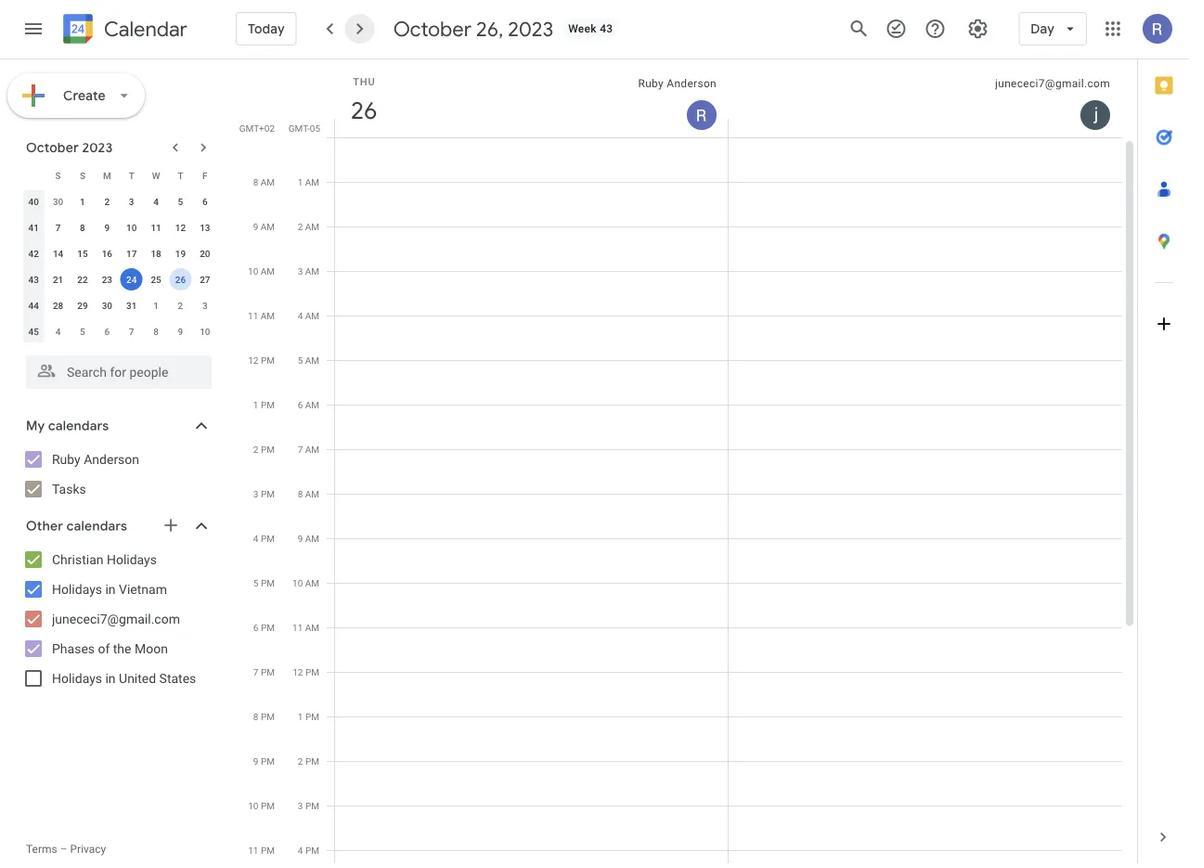 Task type: vqa. For each thing, say whether or not it's contained in the screenshot.
6 related to 6 AM
yes



Task type: describe. For each thing, give the bounding box(es) containing it.
0 vertical spatial 8 am
[[253, 176, 275, 188]]

13
[[200, 222, 210, 233]]

22
[[77, 274, 88, 285]]

november 1 element
[[145, 294, 167, 317]]

26 inside column header
[[350, 95, 376, 126]]

2 am
[[298, 221, 319, 232]]

november 7 element
[[120, 320, 143, 343]]

10 element
[[120, 216, 143, 239]]

november 4 element
[[47, 320, 69, 343]]

23
[[102, 274, 112, 285]]

26 inside cell
[[175, 274, 186, 285]]

10 pm
[[248, 801, 275, 812]]

27
[[200, 274, 210, 285]]

26 grid
[[238, 59, 1138, 865]]

of
[[98, 641, 110, 657]]

0 horizontal spatial 1 pm
[[253, 399, 275, 410]]

7 right 41
[[55, 222, 61, 233]]

tasks
[[52, 482, 86, 497]]

8 down 7 am
[[298, 488, 303, 500]]

privacy link
[[70, 843, 106, 856]]

21
[[53, 274, 63, 285]]

19
[[175, 248, 186, 259]]

row group inside october 2023 grid
[[21, 189, 217, 345]]

my calendars list
[[4, 445, 230, 504]]

13 element
[[194, 216, 216, 239]]

today button
[[236, 7, 297, 51]]

2 right '9 pm'
[[298, 756, 303, 767]]

october 26, 2023
[[393, 16, 554, 42]]

junececi7@gmail.com column header
[[728, 59, 1123, 137]]

0 vertical spatial 2 pm
[[253, 444, 275, 455]]

in for united
[[105, 671, 116, 686]]

26 cell
[[168, 267, 193, 293]]

other
[[26, 518, 63, 535]]

Search for people text field
[[37, 356, 201, 389]]

31
[[126, 300, 137, 311]]

1 horizontal spatial 1 pm
[[298, 711, 319, 723]]

0 vertical spatial holidays
[[107, 552, 157, 567]]

6 for 6 am
[[298, 399, 303, 410]]

4 am
[[298, 310, 319, 321]]

anderson inside 26 column header
[[667, 77, 717, 90]]

29 element
[[71, 294, 94, 317]]

4 up 5 am in the top left of the page
[[298, 310, 303, 321]]

phases
[[52, 641, 95, 657]]

day button
[[1019, 7, 1087, 51]]

45
[[28, 326, 39, 337]]

20 element
[[194, 242, 216, 265]]

1 left 6 am
[[253, 399, 259, 410]]

9 left november 10 element
[[178, 326, 183, 337]]

26 element
[[169, 268, 192, 291]]

5 am
[[298, 355, 319, 366]]

10 left 11 element in the top left of the page
[[126, 222, 137, 233]]

1 inside november 1 element
[[153, 300, 159, 311]]

row containing 42
[[21, 241, 217, 267]]

week
[[569, 22, 597, 35]]

1 right 8 pm
[[298, 711, 303, 723]]

f
[[203, 170, 208, 181]]

1 vertical spatial 12 pm
[[293, 667, 319, 678]]

0 vertical spatial 43
[[600, 22, 613, 35]]

10 right 27 element
[[248, 266, 258, 277]]

the
[[113, 641, 131, 657]]

moon
[[135, 641, 168, 657]]

thu 26
[[350, 76, 376, 126]]

1 am
[[298, 176, 319, 188]]

24
[[126, 274, 137, 285]]

8 pm
[[253, 711, 275, 723]]

october 2023 grid
[[18, 163, 217, 345]]

26,
[[476, 16, 504, 42]]

6 for november 6 element
[[104, 326, 110, 337]]

9 left the 10 element
[[104, 222, 110, 233]]

14
[[53, 248, 63, 259]]

1 cell from the left
[[335, 137, 729, 865]]

21 element
[[47, 268, 69, 291]]

1 t from the left
[[129, 170, 134, 181]]

20
[[200, 248, 210, 259]]

main drawer image
[[22, 18, 45, 40]]

0 vertical spatial 2023
[[508, 16, 554, 42]]

other calendars button
[[4, 512, 230, 541]]

gmt-
[[289, 123, 310, 134]]

my
[[26, 418, 45, 435]]

4 up 11 element in the top left of the page
[[153, 196, 159, 207]]

calendar
[[104, 16, 187, 42]]

1 vertical spatial 9 am
[[298, 533, 319, 544]]

30 for september 30 element
[[53, 196, 63, 207]]

9 right 13 element
[[253, 221, 258, 232]]

2 down m
[[104, 196, 110, 207]]

1 vertical spatial 12
[[248, 355, 259, 366]]

29
[[77, 300, 88, 311]]

31 element
[[120, 294, 143, 317]]

41
[[28, 222, 39, 233]]

42
[[28, 248, 39, 259]]

17 element
[[120, 242, 143, 265]]

11 pm
[[248, 845, 275, 856]]

6 pm
[[253, 622, 275, 633]]

my calendars button
[[4, 411, 230, 441]]

today
[[248, 20, 285, 37]]

row containing 40
[[21, 189, 217, 215]]

8 right f
[[253, 176, 258, 188]]

1 horizontal spatial 3 pm
[[298, 801, 319, 812]]

28
[[53, 300, 63, 311]]

10 right 5 pm at the left of the page
[[293, 578, 303, 589]]

1 vertical spatial 8 am
[[298, 488, 319, 500]]

5 for 5 pm
[[253, 578, 259, 589]]

24 cell
[[119, 267, 144, 293]]

8 left november 9 element
[[153, 326, 159, 337]]

2 s from the left
[[80, 170, 85, 181]]

11 element
[[145, 216, 167, 239]]

ruby anderson inside my calendars list
[[52, 452, 139, 467]]

settings menu image
[[967, 18, 989, 40]]

calendar heading
[[100, 16, 187, 42]]

other calendars
[[26, 518, 127, 535]]

w
[[152, 170, 160, 181]]

15
[[77, 248, 88, 259]]

holidays for holidays in vietnam
[[52, 582, 102, 597]]

terms
[[26, 843, 57, 856]]

7 for 7 am
[[298, 444, 303, 455]]

day
[[1031, 20, 1055, 37]]

add other calendars image
[[162, 516, 180, 535]]

40
[[28, 196, 39, 207]]

23 element
[[96, 268, 118, 291]]

october for october 26, 2023
[[393, 16, 472, 42]]

gmt+02
[[239, 123, 275, 134]]

11 right the november 3 'element'
[[248, 310, 258, 321]]

christian holidays
[[52, 552, 157, 567]]

row containing s
[[21, 163, 217, 189]]

november 6 element
[[96, 320, 118, 343]]

november 8 element
[[145, 320, 167, 343]]



Task type: locate. For each thing, give the bounding box(es) containing it.
0 horizontal spatial anderson
[[84, 452, 139, 467]]

3 inside 'element'
[[202, 300, 208, 311]]

2 left the november 3 'element'
[[178, 300, 183, 311]]

3 am
[[298, 266, 319, 277]]

am
[[261, 176, 275, 188], [305, 176, 319, 188], [261, 221, 275, 232], [305, 221, 319, 232], [261, 266, 275, 277], [305, 266, 319, 277], [261, 310, 275, 321], [305, 310, 319, 321], [305, 355, 319, 366], [305, 399, 319, 410], [305, 444, 319, 455], [305, 488, 319, 500], [305, 533, 319, 544], [305, 578, 319, 589], [305, 622, 319, 633]]

7 down 6 am
[[298, 444, 303, 455]]

holidays up vietnam at left bottom
[[107, 552, 157, 567]]

vietnam
[[119, 582, 167, 597]]

0 horizontal spatial junececi7@gmail.com
[[52, 612, 180, 627]]

t
[[129, 170, 134, 181], [178, 170, 183, 181]]

1 horizontal spatial 26
[[350, 95, 376, 126]]

ruby anderson inside 26 column header
[[638, 77, 717, 90]]

2 vertical spatial holidays
[[52, 671, 102, 686]]

12 left 5 am in the top left of the page
[[248, 355, 259, 366]]

in left united
[[105, 671, 116, 686]]

create button
[[7, 73, 145, 118]]

october 2023
[[26, 139, 113, 156]]

7
[[55, 222, 61, 233], [129, 326, 134, 337], [298, 444, 303, 455], [253, 667, 259, 678]]

8 up 15 "element"
[[80, 222, 85, 233]]

states
[[159, 671, 196, 686]]

12 pm left 5 am in the top left of the page
[[248, 355, 275, 366]]

row group
[[21, 189, 217, 345]]

8 am
[[253, 176, 275, 188], [298, 488, 319, 500]]

14 element
[[47, 242, 69, 265]]

4 right 11 pm
[[298, 845, 303, 856]]

november 9 element
[[169, 320, 192, 343]]

0 vertical spatial 12 pm
[[248, 355, 275, 366]]

4
[[153, 196, 159, 207], [298, 310, 303, 321], [55, 326, 61, 337], [253, 533, 259, 544], [298, 845, 303, 856]]

in
[[105, 582, 116, 597], [105, 671, 116, 686]]

0 horizontal spatial 10 am
[[248, 266, 275, 277]]

1 horizontal spatial t
[[178, 170, 183, 181]]

ruby anderson
[[638, 77, 717, 90], [52, 452, 139, 467]]

1 horizontal spatial 10 am
[[293, 578, 319, 589]]

0 horizontal spatial ruby anderson
[[52, 452, 139, 467]]

11 am right 6 pm
[[293, 622, 319, 633]]

0 vertical spatial 3 pm
[[253, 488, 275, 500]]

05
[[310, 123, 320, 134]]

holidays for holidays in united states
[[52, 671, 102, 686]]

christian
[[52, 552, 104, 567]]

m
[[103, 170, 111, 181]]

19 element
[[169, 242, 192, 265]]

0 vertical spatial ruby anderson
[[638, 77, 717, 90]]

9 am
[[253, 221, 275, 232], [298, 533, 319, 544]]

1 vertical spatial 10 am
[[293, 578, 319, 589]]

30 for 30 'element' on the left top of the page
[[102, 300, 112, 311]]

26 column header
[[334, 59, 729, 137]]

2023 right 26,
[[508, 16, 554, 42]]

0 vertical spatial 9 am
[[253, 221, 275, 232]]

7 down 6 pm
[[253, 667, 259, 678]]

0 vertical spatial 1 pm
[[253, 399, 275, 410]]

my calendars
[[26, 418, 109, 435]]

26 down thu
[[350, 95, 376, 126]]

0 vertical spatial 26
[[350, 95, 376, 126]]

9 pm
[[253, 756, 275, 767]]

6 for 6 pm
[[253, 622, 259, 633]]

calendars up the christian holidays
[[67, 518, 127, 535]]

0 horizontal spatial october
[[26, 139, 79, 156]]

0 horizontal spatial 8 am
[[253, 176, 275, 188]]

5 up 12 element
[[178, 196, 183, 207]]

terms link
[[26, 843, 57, 856]]

3 pm up 5 pm at the left of the page
[[253, 488, 275, 500]]

calendars for my calendars
[[48, 418, 109, 435]]

1 horizontal spatial october
[[393, 16, 472, 42]]

4 left november 5 'element'
[[55, 326, 61, 337]]

8 down 7 pm
[[253, 711, 259, 723]]

1 vertical spatial 4 pm
[[298, 845, 319, 856]]

united
[[119, 671, 156, 686]]

october left 26,
[[393, 16, 472, 42]]

1 horizontal spatial 2 pm
[[298, 756, 319, 767]]

1 pm
[[253, 399, 275, 410], [298, 711, 319, 723]]

2023 up m
[[82, 139, 113, 156]]

24, today element
[[120, 268, 143, 291]]

5 for 5 am
[[298, 355, 303, 366]]

0 vertical spatial 30
[[53, 196, 63, 207]]

0 vertical spatial 11 am
[[248, 310, 275, 321]]

17
[[126, 248, 137, 259]]

25 element
[[145, 268, 167, 291]]

1 vertical spatial junececi7@gmail.com
[[52, 612, 180, 627]]

12
[[175, 222, 186, 233], [248, 355, 259, 366], [293, 667, 303, 678]]

6 up 13 element
[[202, 196, 208, 207]]

4 pm up 5 pm at the left of the page
[[253, 533, 275, 544]]

3 pm right 10 pm
[[298, 801, 319, 812]]

0 horizontal spatial 12
[[175, 222, 186, 233]]

18 element
[[145, 242, 167, 265]]

6
[[202, 196, 208, 207], [104, 326, 110, 337], [298, 399, 303, 410], [253, 622, 259, 633]]

2 horizontal spatial 12
[[293, 667, 303, 678]]

1 horizontal spatial junececi7@gmail.com
[[996, 77, 1111, 90]]

5 inside 'element'
[[80, 326, 85, 337]]

9 up 10 pm
[[253, 756, 259, 767]]

2 pm right '9 pm'
[[298, 756, 319, 767]]

12 pm right 7 pm
[[293, 667, 319, 678]]

1 pm left 6 am
[[253, 399, 275, 410]]

november 2 element
[[169, 294, 192, 317]]

44
[[28, 300, 39, 311]]

5 left november 6 element
[[80, 326, 85, 337]]

1 horizontal spatial ruby
[[638, 77, 664, 90]]

8 am down 7 am
[[298, 488, 319, 500]]

5 pm
[[253, 578, 275, 589]]

0 horizontal spatial 3 pm
[[253, 488, 275, 500]]

0 horizontal spatial 43
[[28, 274, 39, 285]]

thursday, october 26 element
[[343, 89, 385, 132]]

12 right 11 element in the top left of the page
[[175, 222, 186, 233]]

4 up 5 pm at the left of the page
[[253, 533, 259, 544]]

16
[[102, 248, 112, 259]]

30 element
[[96, 294, 118, 317]]

2 down 1 am
[[298, 221, 303, 232]]

12 element
[[169, 216, 192, 239]]

1 horizontal spatial 12
[[248, 355, 259, 366]]

5
[[178, 196, 183, 207], [80, 326, 85, 337], [298, 355, 303, 366], [253, 578, 259, 589]]

9 down 7 am
[[298, 533, 303, 544]]

–
[[60, 843, 67, 856]]

0 vertical spatial october
[[393, 16, 472, 42]]

6 down 5 pm at the left of the page
[[253, 622, 259, 633]]

12 pm
[[248, 355, 275, 366], [293, 667, 319, 678]]

1 vertical spatial 2023
[[82, 139, 113, 156]]

0 horizontal spatial 4 pm
[[253, 533, 275, 544]]

3 up 5 pm at the left of the page
[[253, 488, 259, 500]]

7 for 7 pm
[[253, 667, 259, 678]]

row containing 45
[[21, 319, 217, 345]]

6 down 5 am in the top left of the page
[[298, 399, 303, 410]]

october
[[393, 16, 472, 42], [26, 139, 79, 156]]

1 pm right 8 pm
[[298, 711, 319, 723]]

10 up 11 pm
[[248, 801, 259, 812]]

30 right 40 on the left of page
[[53, 196, 63, 207]]

calendar element
[[59, 10, 187, 51]]

2 pm left 7 am
[[253, 444, 275, 455]]

11 inside 'row'
[[151, 222, 161, 233]]

1 vertical spatial 43
[[28, 274, 39, 285]]

2 cell from the left
[[729, 137, 1123, 865]]

november 3 element
[[194, 294, 216, 317]]

6 right november 5 'element'
[[104, 326, 110, 337]]

1 vertical spatial anderson
[[84, 452, 139, 467]]

holidays down christian
[[52, 582, 102, 597]]

0 horizontal spatial 30
[[53, 196, 63, 207]]

1 vertical spatial 1 pm
[[298, 711, 319, 723]]

1 vertical spatial holidays
[[52, 582, 102, 597]]

2 pm
[[253, 444, 275, 455], [298, 756, 319, 767]]

row containing 43
[[21, 267, 217, 293]]

43 right week
[[600, 22, 613, 35]]

5 up 6 pm
[[253, 578, 259, 589]]

t left w
[[129, 170, 134, 181]]

10 am right 5 pm at the left of the page
[[293, 578, 319, 589]]

1 in from the top
[[105, 582, 116, 597]]

holidays down phases
[[52, 671, 102, 686]]

calendars for other calendars
[[67, 518, 127, 535]]

3 right november 2 element
[[202, 300, 208, 311]]

1 vertical spatial 2 pm
[[298, 756, 319, 767]]

25
[[151, 274, 161, 285]]

1 horizontal spatial 8 am
[[298, 488, 319, 500]]

1 vertical spatial 11 am
[[293, 622, 319, 633]]

1 vertical spatial ruby anderson
[[52, 452, 139, 467]]

row inside 26 grid
[[327, 137, 1123, 865]]

11 down 10 pm
[[248, 845, 259, 856]]

0 vertical spatial junececi7@gmail.com
[[996, 77, 1111, 90]]

tab list
[[1139, 59, 1190, 812]]

1 vertical spatial calendars
[[67, 518, 127, 535]]

1 s from the left
[[55, 170, 61, 181]]

row containing 41
[[21, 215, 217, 241]]

7 pm
[[253, 667, 275, 678]]

1 vertical spatial in
[[105, 671, 116, 686]]

12 right 7 pm
[[293, 667, 303, 678]]

row group containing 40
[[21, 189, 217, 345]]

1 horizontal spatial 9 am
[[298, 533, 319, 544]]

1 horizontal spatial 11 am
[[293, 622, 319, 633]]

holidays
[[107, 552, 157, 567], [52, 582, 102, 597], [52, 671, 102, 686]]

1 vertical spatial 30
[[102, 300, 112, 311]]

11 am
[[248, 310, 275, 321], [293, 622, 319, 633]]

junececi7@gmail.com inside column header
[[996, 77, 1111, 90]]

0 horizontal spatial ruby
[[52, 452, 81, 467]]

calendars right my
[[48, 418, 109, 435]]

september 30 element
[[47, 190, 69, 213]]

15 element
[[71, 242, 94, 265]]

3 up the 10 element
[[129, 196, 134, 207]]

None search field
[[0, 348, 230, 389]]

0 horizontal spatial 11 am
[[248, 310, 275, 321]]

1 vertical spatial 3 pm
[[298, 801, 319, 812]]

0 horizontal spatial 2023
[[82, 139, 113, 156]]

0 horizontal spatial 9 am
[[253, 221, 275, 232]]

27 element
[[194, 268, 216, 291]]

9
[[253, 221, 258, 232], [104, 222, 110, 233], [178, 326, 183, 337], [298, 533, 303, 544], [253, 756, 259, 767]]

7 am
[[298, 444, 319, 455]]

2 vertical spatial 12
[[293, 667, 303, 678]]

1 vertical spatial october
[[26, 139, 79, 156]]

holidays in united states
[[52, 671, 196, 686]]

11 right 6 pm
[[293, 622, 303, 633]]

0 horizontal spatial 26
[[175, 274, 186, 285]]

1 horizontal spatial 4 pm
[[298, 845, 319, 856]]

thu
[[353, 76, 376, 87]]

2 left 7 am
[[253, 444, 259, 455]]

11 right the 10 element
[[151, 222, 161, 233]]

10
[[126, 222, 137, 233], [248, 266, 258, 277], [200, 326, 210, 337], [293, 578, 303, 589], [248, 801, 259, 812]]

12 inside 12 element
[[175, 222, 186, 233]]

30
[[53, 196, 63, 207], [102, 300, 112, 311]]

ruby inside my calendars list
[[52, 452, 81, 467]]

2023
[[508, 16, 554, 42], [82, 139, 113, 156]]

43 inside 'row'
[[28, 274, 39, 285]]

s left m
[[80, 170, 85, 181]]

junececi7@gmail.com
[[996, 77, 1111, 90], [52, 612, 180, 627]]

phases of the moon
[[52, 641, 168, 657]]

0 vertical spatial in
[[105, 582, 116, 597]]

ruby
[[638, 77, 664, 90], [52, 452, 81, 467]]

3 pm
[[253, 488, 275, 500], [298, 801, 319, 812]]

16 element
[[96, 242, 118, 265]]

11
[[151, 222, 161, 233], [248, 310, 258, 321], [293, 622, 303, 633], [248, 845, 259, 856]]

terms – privacy
[[26, 843, 106, 856]]

3
[[129, 196, 134, 207], [298, 266, 303, 277], [202, 300, 208, 311], [253, 488, 259, 500], [298, 801, 303, 812]]

junececi7@gmail.com up phases of the moon
[[52, 612, 180, 627]]

7 for november 7 element
[[129, 326, 134, 337]]

in down the christian holidays
[[105, 582, 116, 597]]

junececi7@gmail.com inside other calendars list
[[52, 612, 180, 627]]

1 vertical spatial 26
[[175, 274, 186, 285]]

t right w
[[178, 170, 183, 181]]

8
[[253, 176, 258, 188], [80, 222, 85, 233], [153, 326, 159, 337], [298, 488, 303, 500], [253, 711, 259, 723]]

10 am
[[248, 266, 275, 277], [293, 578, 319, 589]]

1 horizontal spatial 30
[[102, 300, 112, 311]]

anderson
[[667, 77, 717, 90], [84, 452, 139, 467]]

1 horizontal spatial 12 pm
[[293, 667, 319, 678]]

7 right november 6 element
[[129, 326, 134, 337]]

26
[[350, 95, 376, 126], [175, 274, 186, 285]]

0 vertical spatial 10 am
[[248, 266, 275, 277]]

6 am
[[298, 399, 319, 410]]

43 left '21'
[[28, 274, 39, 285]]

0 vertical spatial 4 pm
[[253, 533, 275, 544]]

1 horizontal spatial ruby anderson
[[638, 77, 717, 90]]

october for october 2023
[[26, 139, 79, 156]]

6 inside november 6 element
[[104, 326, 110, 337]]

junececi7@gmail.com down "day" popup button
[[996, 77, 1111, 90]]

2 in from the top
[[105, 671, 116, 686]]

18
[[151, 248, 161, 259]]

9 am down 7 am
[[298, 533, 319, 544]]

october up september 30 element
[[26, 139, 79, 156]]

other calendars list
[[4, 545, 230, 694]]

privacy
[[70, 843, 106, 856]]

row containing 44
[[21, 293, 217, 319]]

1 horizontal spatial anderson
[[667, 77, 717, 90]]

0 horizontal spatial 12 pm
[[248, 355, 275, 366]]

create
[[63, 87, 106, 104]]

november 5 element
[[71, 320, 94, 343]]

s up september 30 element
[[55, 170, 61, 181]]

1 vertical spatial ruby
[[52, 452, 81, 467]]

0 vertical spatial anderson
[[667, 77, 717, 90]]

0 vertical spatial 12
[[175, 222, 186, 233]]

4 pm right 11 pm
[[298, 845, 319, 856]]

22 element
[[71, 268, 94, 291]]

1 horizontal spatial 2023
[[508, 16, 554, 42]]

ruby inside 26 column header
[[638, 77, 664, 90]]

holidays in vietnam
[[52, 582, 167, 597]]

30 inside 'element'
[[102, 300, 112, 311]]

0 horizontal spatial t
[[129, 170, 134, 181]]

week 43
[[569, 22, 613, 35]]

11 am left the 4 am on the top left of the page
[[248, 310, 275, 321]]

1 horizontal spatial 43
[[600, 22, 613, 35]]

november 10 element
[[194, 320, 216, 343]]

in for vietnam
[[105, 582, 116, 597]]

1 up 2 am
[[298, 176, 303, 188]]

gmt-05
[[289, 123, 320, 134]]

0 horizontal spatial s
[[55, 170, 61, 181]]

5 for november 5 'element'
[[80, 326, 85, 337]]

1 right september 30 element
[[80, 196, 85, 207]]

28 element
[[47, 294, 69, 317]]

10 am left 3 am
[[248, 266, 275, 277]]

9 am left 2 am
[[253, 221, 275, 232]]

anderson inside my calendars list
[[84, 452, 139, 467]]

10 right november 9 element
[[200, 326, 210, 337]]

30 right 29 element
[[102, 300, 112, 311]]

8 am left 1 am
[[253, 176, 275, 188]]

1 left november 2 element
[[153, 300, 159, 311]]

3 right 10 pm
[[298, 801, 303, 812]]

3 up the 4 am on the top left of the page
[[298, 266, 303, 277]]

5 down the 4 am on the top left of the page
[[298, 355, 303, 366]]

0 vertical spatial calendars
[[48, 418, 109, 435]]

2 t from the left
[[178, 170, 183, 181]]

26 right 25 element
[[175, 274, 186, 285]]

0 vertical spatial ruby
[[638, 77, 664, 90]]

0 horizontal spatial 2 pm
[[253, 444, 275, 455]]

cell
[[335, 137, 729, 865], [729, 137, 1123, 865]]

row
[[327, 137, 1123, 865], [21, 163, 217, 189], [21, 189, 217, 215], [21, 215, 217, 241], [21, 241, 217, 267], [21, 267, 217, 293], [21, 293, 217, 319], [21, 319, 217, 345]]

1 horizontal spatial s
[[80, 170, 85, 181]]



